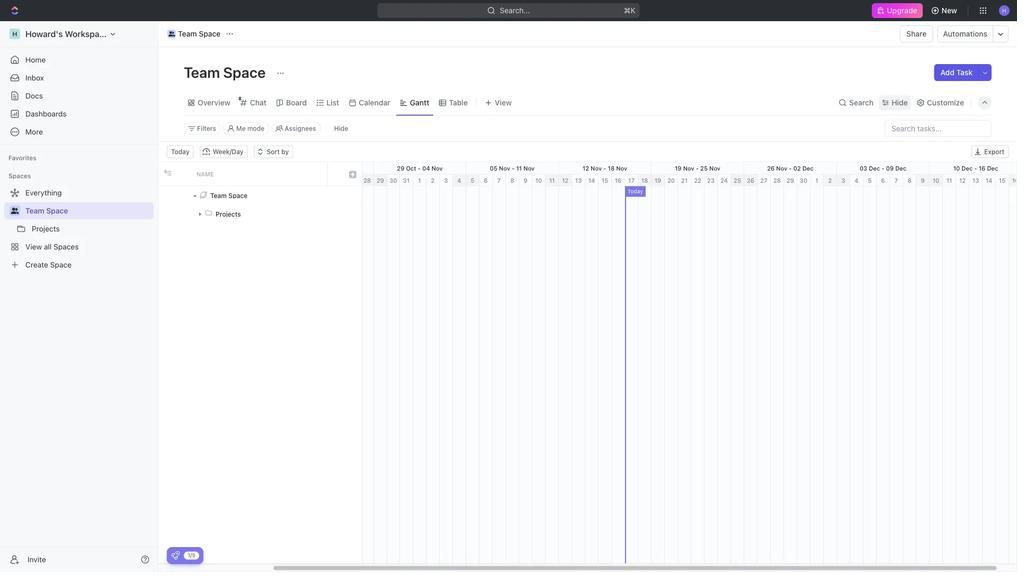 Task type: vqa. For each thing, say whether or not it's contained in the screenshot.
2nd 8 from the left
yes



Task type: describe. For each thing, give the bounding box(es) containing it.
list link
[[325, 95, 339, 110]]

export button
[[972, 146, 1009, 158]]

1 7 from the left
[[498, 177, 501, 184]]

view button
[[481, 90, 516, 115]]

overview link
[[196, 95, 230, 110]]

table link
[[447, 95, 468, 110]]

new button
[[927, 2, 964, 19]]

12 nov - 18 nov element
[[559, 162, 652, 174]]

6 nov from the left
[[684, 165, 695, 172]]

sort by
[[267, 148, 289, 156]]

19 nov - 25 nov element
[[652, 162, 745, 174]]

19 element
[[652, 175, 665, 186]]

1 10 element from the left
[[533, 175, 546, 186]]

favorites button
[[4, 152, 41, 164]]

05 nov - 11 nov
[[490, 165, 535, 172]]

⌘k
[[624, 6, 636, 15]]

2 9 from the left
[[921, 177, 925, 184]]

me
[[236, 125, 246, 132]]

calendar link
[[357, 95, 391, 110]]

0 horizontal spatial 28
[[331, 165, 338, 172]]

0 horizontal spatial 12
[[562, 177, 569, 184]]

28 for first 28 element
[[364, 177, 371, 184]]

26 for 26
[[747, 177, 755, 184]]

home
[[25, 55, 46, 64]]

 image inside 'name' row
[[349, 171, 357, 178]]

assignees button
[[272, 122, 321, 135]]

1 column header from the left
[[158, 162, 174, 186]]

automations button
[[938, 26, 993, 42]]

dec for 26 nov - 02 dec
[[803, 165, 814, 172]]

24 element
[[718, 175, 732, 186]]

2 1 from the left
[[816, 177, 819, 184]]

1 15 element from the left
[[599, 175, 612, 186]]

hide button
[[330, 122, 353, 135]]

25 element
[[732, 175, 745, 186]]

new
[[942, 6, 958, 15]]

0 horizontal spatial 16
[[615, 177, 622, 184]]

1 14 element from the left
[[586, 175, 599, 186]]

18 inside 12 nov - 18 nov element
[[608, 165, 615, 172]]

23 element
[[705, 175, 718, 186]]

upgrade
[[888, 6, 918, 15]]

everything link
[[4, 184, 152, 201]]

workspace
[[65, 29, 109, 39]]

11 for 1st 11 element from the left
[[550, 177, 555, 184]]

upgrade link
[[873, 3, 923, 18]]

14 for second 14 element
[[986, 177, 993, 184]]

today inside today button
[[171, 148, 190, 156]]

share
[[907, 29, 927, 38]]

03 dec - 09 dec
[[860, 165, 907, 172]]

26 element
[[745, 175, 758, 186]]

- for 18
[[604, 165, 607, 172]]

18 inside 18 element
[[642, 177, 648, 184]]

more button
[[4, 124, 154, 140]]

projects inside cell
[[216, 210, 241, 218]]

- for 28
[[326, 165, 329, 172]]

week/day button
[[200, 146, 248, 158]]

4 nov from the left
[[591, 165, 602, 172]]

week/day
[[213, 148, 244, 156]]

23
[[708, 177, 715, 184]]

22 for 22
[[694, 177, 702, 184]]

automations
[[944, 29, 988, 38]]

tree grid containing team space
[[158, 162, 362, 564]]

add task
[[941, 68, 973, 77]]

26 nov - 02 dec
[[768, 165, 814, 172]]

1 5 from the left
[[471, 177, 475, 184]]

customize button
[[914, 95, 968, 110]]

row group containing team space
[[158, 186, 362, 564]]

sort by button
[[254, 146, 293, 158]]

- for 16
[[975, 165, 978, 172]]

add
[[941, 68, 955, 77]]

calendar
[[359, 98, 391, 107]]

by
[[282, 148, 289, 156]]

share button
[[901, 25, 934, 42]]

24
[[721, 177, 728, 184]]

table
[[449, 98, 468, 107]]

chat
[[250, 98, 267, 107]]

4 dec from the left
[[962, 165, 973, 172]]

oct for 29
[[406, 165, 417, 172]]

2 2 from the left
[[829, 177, 832, 184]]

spaces inside tree
[[54, 243, 79, 251]]

create space
[[25, 261, 72, 269]]

me mode
[[236, 125, 265, 132]]

28 for second 28 element
[[774, 177, 781, 184]]

31
[[403, 177, 410, 184]]

favorites
[[8, 154, 36, 162]]

filters button
[[184, 122, 221, 135]]

2 14 element from the left
[[983, 175, 997, 186]]

2 horizontal spatial 10
[[954, 165, 961, 172]]

04
[[423, 165, 430, 172]]

 image inside "column header"
[[164, 169, 171, 176]]

17 element
[[626, 175, 639, 186]]

19 for 19
[[655, 177, 662, 184]]

1 6 from the left
[[484, 177, 488, 184]]

board
[[286, 98, 307, 107]]

overview
[[198, 98, 230, 107]]

name row
[[158, 162, 362, 186]]

space inside cell
[[229, 192, 248, 199]]

2 8 from the left
[[908, 177, 912, 184]]

1 vertical spatial 25
[[734, 177, 742, 184]]

chat link
[[248, 95, 267, 110]]

gantt link
[[408, 95, 430, 110]]

2 5 from the left
[[869, 177, 872, 184]]

4 column header from the left
[[344, 162, 362, 186]]

02
[[794, 165, 801, 172]]

h button
[[997, 2, 1014, 19]]

26 for 26 nov - 02 dec
[[768, 165, 775, 172]]

21
[[682, 177, 688, 184]]

1 8 from the left
[[511, 177, 515, 184]]

27 element
[[758, 175, 771, 186]]

05 nov - 11 nov element
[[466, 162, 559, 174]]

2 11 element from the left
[[944, 175, 957, 186]]

1 2 from the left
[[431, 177, 435, 184]]

tree inside sidebar navigation
[[4, 184, 154, 274]]

03
[[860, 165, 868, 172]]

1 11 element from the left
[[546, 175, 559, 186]]

3 nov from the left
[[524, 165, 535, 172]]

filters
[[197, 125, 216, 132]]

31 element
[[400, 175, 413, 186]]

today button
[[167, 146, 194, 158]]

view for view
[[495, 98, 512, 107]]

board link
[[284, 95, 307, 110]]

20
[[668, 177, 675, 184]]

sort by button
[[254, 146, 293, 158]]

me mode button
[[223, 122, 269, 135]]

2 10 element from the left
[[930, 175, 944, 186]]

29 oct - 04 nov element
[[374, 162, 466, 174]]

invite
[[28, 556, 46, 564]]

team space inside cell
[[210, 192, 248, 199]]

view button
[[481, 95, 516, 110]]

18 element
[[639, 175, 652, 186]]

1 1 from the left
[[418, 177, 421, 184]]

05
[[490, 165, 498, 172]]

projects inside tree
[[32, 224, 60, 233]]

09
[[887, 165, 894, 172]]

assignees
[[285, 125, 316, 132]]

week/day button
[[200, 146, 248, 158]]

home link
[[4, 51, 154, 68]]

- for 25
[[696, 165, 699, 172]]

1 vertical spatial today
[[628, 188, 643, 195]]

2 horizontal spatial 29
[[787, 177, 795, 184]]

howard's workspace, , element
[[10, 29, 20, 39]]

search button
[[836, 95, 877, 110]]

2 7 from the left
[[895, 177, 899, 184]]

2 28 element from the left
[[771, 175, 785, 186]]

search...
[[500, 6, 530, 15]]

27
[[761, 177, 768, 184]]



Task type: locate. For each thing, give the bounding box(es) containing it.
28 element left 31
[[361, 175, 374, 186]]

1 down 26 nov - 02 dec "element"
[[816, 177, 819, 184]]

11 down 05 nov - 11 nov element
[[550, 177, 555, 184]]

view for view all spaces
[[25, 243, 42, 251]]

4 down the 03 dec - 09 dec element
[[855, 177, 859, 184]]

1 14 from the left
[[589, 177, 595, 184]]

10 element down 10 dec - 16 dec element
[[930, 175, 944, 186]]

team inside cell
[[210, 192, 227, 199]]

onboarding checklist button image
[[171, 552, 180, 560]]

13 element down the 12 nov - 18 nov
[[572, 175, 586, 186]]

26 up 27 element
[[768, 165, 775, 172]]

2 down "29 oct - 04 nov" element
[[431, 177, 435, 184]]

19 for 19 nov - 25 nov
[[675, 165, 682, 172]]

3 oct from the left
[[406, 165, 417, 172]]

26 inside "element"
[[768, 165, 775, 172]]

gantt
[[410, 98, 430, 107]]

1 12 element from the left
[[559, 175, 572, 186]]

all
[[44, 243, 52, 251]]

1 vertical spatial view
[[25, 243, 42, 251]]

space
[[199, 29, 221, 38], [223, 63, 266, 81], [229, 192, 248, 199], [46, 206, 68, 215], [50, 261, 72, 269]]

1 horizontal spatial 25
[[734, 177, 742, 184]]

view all spaces link
[[4, 239, 152, 256]]

team space link inside tree
[[25, 202, 152, 219]]

view inside tree
[[25, 243, 42, 251]]

3
[[444, 177, 448, 184], [842, 177, 846, 184]]

16 left 17
[[615, 177, 622, 184]]

12 element down 12 nov - 18 nov element
[[559, 175, 572, 186]]

1 horizontal spatial 26
[[768, 165, 775, 172]]

2 nov from the left
[[499, 165, 511, 172]]

0 horizontal spatial 19
[[655, 177, 662, 184]]

0 horizontal spatial team space link
[[25, 202, 152, 219]]

6 down 03 dec - 09 dec
[[882, 177, 886, 184]]

more
[[25, 127, 43, 136]]

14 down the 12 nov - 18 nov
[[589, 177, 595, 184]]

tree grid
[[158, 162, 362, 564]]

1 15 from the left
[[602, 177, 609, 184]]

1 4 from the left
[[458, 177, 462, 184]]

2
[[431, 177, 435, 184], [829, 177, 832, 184]]

- for 11
[[512, 165, 515, 172]]

1 horizontal spatial 16
[[979, 165, 986, 172]]

0 horizontal spatial 30 element
[[387, 175, 400, 186]]

today down filters dropdown button
[[171, 148, 190, 156]]

1 horizontal spatial hide
[[892, 98, 908, 107]]

1 down "29 oct - 04 nov"
[[418, 177, 421, 184]]

7 down the 03 dec - 09 dec element
[[895, 177, 899, 184]]

team space cell
[[190, 186, 328, 205]]

14 element down the 10 dec - 16 dec
[[983, 175, 997, 186]]

1 16 element from the left
[[612, 175, 626, 186]]

8 down '05 nov - 11 nov'
[[511, 177, 515, 184]]

1 horizontal spatial 13 element
[[970, 175, 983, 186]]

1 vertical spatial 22
[[694, 177, 702, 184]]

22 oct - 28 oct
[[305, 165, 350, 172]]

0 horizontal spatial user group image
[[11, 208, 19, 214]]

1 - from the left
[[326, 165, 329, 172]]

30 for 2nd the 30 element
[[800, 177, 808, 184]]

11 right the 05
[[517, 165, 522, 172]]

1 horizontal spatial 29
[[397, 165, 405, 172]]

dec right 02
[[803, 165, 814, 172]]

1 horizontal spatial 2
[[829, 177, 832, 184]]

0 horizontal spatial 30
[[390, 177, 397, 184]]

1 horizontal spatial 30
[[800, 177, 808, 184]]

1 vertical spatial 18
[[642, 177, 648, 184]]

- for 02
[[790, 165, 792, 172]]

0 horizontal spatial 11
[[517, 165, 522, 172]]

8 - from the left
[[975, 165, 978, 172]]

1 horizontal spatial view
[[495, 98, 512, 107]]

view right table
[[495, 98, 512, 107]]

15 down export
[[1000, 177, 1006, 184]]

create space link
[[4, 257, 152, 274]]

1 horizontal spatial 19
[[675, 165, 682, 172]]

2 column header from the left
[[174, 162, 190, 186]]

onboarding checklist button element
[[171, 552, 180, 560]]

 image
[[164, 169, 171, 176]]

sidebar navigation
[[0, 21, 161, 572]]

- for 04
[[418, 165, 421, 172]]

1 nov from the left
[[432, 165, 443, 172]]

5 nov from the left
[[617, 165, 628, 172]]

1 vertical spatial hide
[[334, 125, 348, 132]]

view all spaces
[[25, 243, 79, 251]]

spaces right all
[[54, 243, 79, 251]]

10
[[954, 165, 961, 172], [536, 177, 542, 184], [933, 177, 940, 184]]

1 horizontal spatial 22
[[694, 177, 702, 184]]

29 element
[[374, 175, 387, 186], [785, 175, 798, 186]]

1 horizontal spatial 12 element
[[957, 175, 970, 186]]

0 horizontal spatial 14 element
[[586, 175, 599, 186]]

0 vertical spatial 19
[[675, 165, 682, 172]]

howard's workspace
[[25, 29, 109, 39]]

dec for 10 dec - 16 dec
[[988, 165, 999, 172]]

nov
[[432, 165, 443, 172], [499, 165, 511, 172], [524, 165, 535, 172], [591, 165, 602, 172], [617, 165, 628, 172], [684, 165, 695, 172], [710, 165, 721, 172], [777, 165, 788, 172]]

10 dec - 16 dec
[[954, 165, 999, 172]]

- for 09
[[882, 165, 885, 172]]

21 element
[[679, 175, 692, 186]]

- inside "element"
[[790, 165, 792, 172]]

6
[[484, 177, 488, 184], [882, 177, 886, 184]]

3 column header from the left
[[328, 162, 344, 186]]

search
[[850, 98, 874, 107]]

1 horizontal spatial 10
[[933, 177, 940, 184]]

7 down the 05
[[498, 177, 501, 184]]

tree
[[4, 184, 154, 274]]

28 down hide button
[[331, 165, 338, 172]]

14 for 2nd 14 element from right
[[589, 177, 595, 184]]

2 29 element from the left
[[785, 175, 798, 186]]

6 - from the left
[[790, 165, 792, 172]]

2 3 from the left
[[842, 177, 846, 184]]

user group image inside team space link
[[168, 31, 175, 37]]

projects cell
[[190, 205, 328, 223]]

29 left 31
[[377, 177, 384, 184]]

1 horizontal spatial 12
[[583, 165, 589, 172]]

19 right 18 element
[[655, 177, 662, 184]]

2 6 from the left
[[882, 177, 886, 184]]

29 up 31
[[397, 165, 405, 172]]

8 nov from the left
[[777, 165, 788, 172]]

hide button
[[880, 95, 912, 110]]

dashboards link
[[4, 105, 154, 122]]

row group
[[158, 186, 362, 564]]

dec for 03 dec - 09 dec
[[896, 165, 907, 172]]

13 down the 10 dec - 16 dec
[[973, 177, 980, 184]]

7 - from the left
[[882, 165, 885, 172]]

30 element
[[387, 175, 400, 186], [798, 175, 811, 186]]

0 horizontal spatial 13
[[576, 177, 582, 184]]

1 horizontal spatial projects
[[216, 210, 241, 218]]

29
[[397, 165, 405, 172], [377, 177, 384, 184], [787, 177, 795, 184]]

docs
[[25, 91, 43, 100]]

view
[[495, 98, 512, 107], [25, 243, 42, 251]]

1 vertical spatial projects
[[32, 224, 60, 233]]

10 down 05 nov - 11 nov element
[[536, 177, 542, 184]]

team space - 0.00% row
[[158, 186, 362, 205]]

11 down 10 dec - 16 dec element
[[947, 177, 953, 184]]

1 3 from the left
[[444, 177, 448, 184]]

15 element down the 10 dec - 16 dec
[[997, 175, 1010, 186]]

11
[[517, 165, 522, 172], [550, 177, 555, 184], [947, 177, 953, 184]]

1 horizontal spatial 6
[[882, 177, 886, 184]]

0 horizontal spatial spaces
[[8, 172, 31, 180]]

2 14 from the left
[[986, 177, 993, 184]]

16
[[979, 165, 986, 172], [615, 177, 622, 184], [1013, 177, 1018, 184]]

name column header
[[190, 162, 328, 186]]

30 element down 02
[[798, 175, 811, 186]]

14
[[589, 177, 595, 184], [986, 177, 993, 184]]

2 30 element from the left
[[798, 175, 811, 186]]

29 element down 26 nov - 02 dec "element"
[[785, 175, 798, 186]]

16 down 10 dec - 16 dec element
[[1013, 177, 1018, 184]]

add task button
[[935, 64, 980, 81]]

user group image inside tree
[[11, 208, 19, 214]]

9 down 05 nov - 11 nov element
[[524, 177, 528, 184]]

everything
[[25, 188, 62, 197]]

3 dec from the left
[[896, 165, 907, 172]]

26 right 25 element
[[747, 177, 755, 184]]

25
[[701, 165, 708, 172], [734, 177, 742, 184]]

1/5
[[188, 553, 196, 559]]

0 horizontal spatial 25
[[701, 165, 708, 172]]

13 element down the 10 dec - 16 dec
[[970, 175, 983, 186]]

oct up 31 element
[[406, 165, 417, 172]]

name
[[197, 171, 214, 178]]

7 nov from the left
[[710, 165, 721, 172]]

1 horizontal spatial 28 element
[[771, 175, 785, 186]]

2 15 from the left
[[1000, 177, 1006, 184]]

19 up 21
[[675, 165, 682, 172]]

0 horizontal spatial 10 element
[[533, 175, 546, 186]]

view inside button
[[495, 98, 512, 107]]

0 horizontal spatial 14
[[589, 177, 595, 184]]

dec down export button in the right top of the page
[[962, 165, 973, 172]]

11 element
[[546, 175, 559, 186], [944, 175, 957, 186]]

14 element down the 12 nov - 18 nov
[[586, 175, 599, 186]]

10 dec - 16 dec element
[[930, 162, 1018, 174]]

5 dec from the left
[[988, 165, 999, 172]]

25 right 24 element
[[734, 177, 742, 184]]

0 vertical spatial projects
[[216, 210, 241, 218]]

28
[[331, 165, 338, 172], [364, 177, 371, 184], [774, 177, 781, 184]]

2 12 element from the left
[[957, 175, 970, 186]]

15 down the 12 nov - 18 nov
[[602, 177, 609, 184]]

mode
[[247, 125, 265, 132]]

1 horizontal spatial 11 element
[[944, 175, 957, 186]]

0 vertical spatial hide
[[892, 98, 908, 107]]

30 down 02
[[800, 177, 808, 184]]

projects - 0.00% row
[[158, 205, 362, 223]]

19
[[675, 165, 682, 172], [655, 177, 662, 184]]

22
[[305, 165, 313, 172], [694, 177, 702, 184]]

1 30 element from the left
[[387, 175, 400, 186]]

12 nov - 18 nov
[[583, 165, 628, 172]]

15 element
[[599, 175, 612, 186], [997, 175, 1010, 186]]

h
[[1003, 7, 1007, 13], [12, 30, 17, 38]]

2 oct from the left
[[340, 165, 350, 172]]

1 9 from the left
[[524, 177, 528, 184]]

dec right "03"
[[869, 165, 881, 172]]

1 vertical spatial team space link
[[25, 202, 152, 219]]

1 dec from the left
[[803, 165, 814, 172]]

2 4 from the left
[[855, 177, 859, 184]]

0 horizontal spatial 1
[[418, 177, 421, 184]]

tree containing everything
[[4, 184, 154, 274]]

5 down 03 dec - 09 dec
[[869, 177, 872, 184]]

2 horizontal spatial 16
[[1013, 177, 1018, 184]]

28 element
[[361, 175, 374, 186], [771, 175, 785, 186]]

oct for 22
[[314, 165, 324, 172]]

16 down export button in the right top of the page
[[979, 165, 986, 172]]

0 horizontal spatial 7
[[498, 177, 501, 184]]

Search tasks... text field
[[886, 121, 992, 136]]

13
[[576, 177, 582, 184], [973, 177, 980, 184]]

1 horizontal spatial 15
[[1000, 177, 1006, 184]]

15 for 2nd 15 element from the left
[[1000, 177, 1006, 184]]

0 vertical spatial h
[[1003, 7, 1007, 13]]

1 horizontal spatial 7
[[895, 177, 899, 184]]

0 horizontal spatial 28 element
[[361, 175, 374, 186]]

0 horizontal spatial 13 element
[[572, 175, 586, 186]]

projects up all
[[32, 224, 60, 233]]

oct down hide button
[[340, 165, 350, 172]]

sort
[[267, 148, 280, 156]]

dec inside "element"
[[803, 165, 814, 172]]

5 - from the left
[[696, 165, 699, 172]]

22 oct - 28 oct element
[[281, 162, 374, 174]]

28 right 27 element
[[774, 177, 781, 184]]

0 horizontal spatial 15 element
[[599, 175, 612, 186]]

16 element
[[612, 175, 626, 186], [1010, 175, 1018, 186]]

projects link
[[32, 221, 152, 237]]

dashboards
[[25, 109, 67, 118]]

oct down assignees
[[314, 165, 324, 172]]

oct
[[314, 165, 324, 172], [340, 165, 350, 172], [406, 165, 417, 172]]

12 element down 10 dec - 16 dec element
[[957, 175, 970, 186]]

team
[[178, 29, 197, 38], [184, 63, 220, 81], [210, 192, 227, 199], [25, 206, 44, 215]]

25 up 22 element
[[701, 165, 708, 172]]

hide right search
[[892, 98, 908, 107]]

5 down 05 nov - 11 nov element
[[471, 177, 475, 184]]

2 30 from the left
[[800, 177, 808, 184]]

0 horizontal spatial 29
[[377, 177, 384, 184]]

1 vertical spatial spaces
[[54, 243, 79, 251]]

19 nov - 25 nov
[[675, 165, 721, 172]]

2 horizontal spatial oct
[[406, 165, 417, 172]]

26 nov - 02 dec element
[[745, 162, 838, 174]]

1 horizontal spatial 18
[[642, 177, 648, 184]]

28 left 31
[[364, 177, 371, 184]]

1 horizontal spatial 11
[[550, 177, 555, 184]]

0 horizontal spatial 9
[[524, 177, 528, 184]]

view left all
[[25, 243, 42, 251]]

0 vertical spatial 25
[[701, 165, 708, 172]]

03 dec - 09 dec element
[[838, 162, 930, 174]]

task
[[957, 68, 973, 77]]

0 horizontal spatial oct
[[314, 165, 324, 172]]

18
[[608, 165, 615, 172], [642, 177, 648, 184]]

3 down "29 oct - 04 nov" element
[[444, 177, 448, 184]]

0 horizontal spatial projects
[[32, 224, 60, 233]]

2 down 26 nov - 02 dec "element"
[[829, 177, 832, 184]]

1 13 element from the left
[[572, 175, 586, 186]]

1 horizontal spatial user group image
[[168, 31, 175, 37]]

30 left 31
[[390, 177, 397, 184]]

14 element
[[586, 175, 599, 186], [983, 175, 997, 186]]

0 horizontal spatial 12 element
[[559, 175, 572, 186]]

2 16 element from the left
[[1010, 175, 1018, 186]]

hide inside dropdown button
[[892, 98, 908, 107]]

11 element down 10 dec - 16 dec element
[[944, 175, 957, 186]]

howard's
[[25, 29, 63, 39]]

1 horizontal spatial 14 element
[[983, 175, 997, 186]]

16 element down 10 dec - 16 dec element
[[1010, 175, 1018, 186]]

1 28 element from the left
[[361, 175, 374, 186]]

16 element left 17
[[612, 175, 626, 186]]

26
[[768, 165, 775, 172], [747, 177, 755, 184]]

1 horizontal spatial 9
[[921, 177, 925, 184]]

0 horizontal spatial 29 element
[[374, 175, 387, 186]]

1 horizontal spatial 30 element
[[798, 175, 811, 186]]

1 horizontal spatial 10 element
[[930, 175, 944, 186]]

11 for 2nd 11 element from the left
[[947, 177, 953, 184]]

0 vertical spatial team space link
[[165, 28, 223, 40]]

10 down 10 dec - 16 dec element
[[933, 177, 940, 184]]

0 horizontal spatial 18
[[608, 165, 615, 172]]

11 element down 05 nov - 11 nov element
[[546, 175, 559, 186]]

29 down 26 nov - 02 dec in the top of the page
[[787, 177, 795, 184]]

0 horizontal spatial hide
[[334, 125, 348, 132]]

20 element
[[665, 175, 679, 186]]

h inside dropdown button
[[1003, 7, 1007, 13]]

2 - from the left
[[418, 165, 421, 172]]

docs link
[[4, 87, 154, 104]]

projects
[[216, 210, 241, 218], [32, 224, 60, 233]]

10 element
[[533, 175, 546, 186], [930, 175, 944, 186]]

 image
[[349, 171, 357, 178]]

9 down the 03 dec - 09 dec element
[[921, 177, 925, 184]]

1 horizontal spatial 28
[[364, 177, 371, 184]]

customize
[[928, 98, 965, 107]]

user group image
[[168, 31, 175, 37], [11, 208, 19, 214]]

3 - from the left
[[512, 165, 515, 172]]

1 13 from the left
[[576, 177, 582, 184]]

30
[[390, 177, 397, 184], [800, 177, 808, 184]]

1 horizontal spatial 16 element
[[1010, 175, 1018, 186]]

1 horizontal spatial 3
[[842, 177, 846, 184]]

7
[[498, 177, 501, 184], [895, 177, 899, 184]]

inbox link
[[4, 69, 154, 86]]

4 down "29 oct - 04 nov" element
[[458, 177, 462, 184]]

1 30 from the left
[[390, 177, 397, 184]]

22 element
[[692, 175, 705, 186]]

2 15 element from the left
[[997, 175, 1010, 186]]

1 horizontal spatial team space link
[[165, 28, 223, 40]]

1 horizontal spatial 13
[[973, 177, 980, 184]]

17
[[629, 177, 635, 184]]

0 vertical spatial 18
[[608, 165, 615, 172]]

1 horizontal spatial today
[[628, 188, 643, 195]]

h inside sidebar navigation
[[12, 30, 17, 38]]

0 vertical spatial today
[[171, 148, 190, 156]]

3 down the 03 dec - 09 dec element
[[842, 177, 846, 184]]

22 for 22 oct - 28 oct
[[305, 165, 313, 172]]

1 29 element from the left
[[374, 175, 387, 186]]

nov inside "element"
[[777, 165, 788, 172]]

team space inside tree
[[25, 206, 68, 215]]

6 down 05 nov - 11 nov element
[[484, 177, 488, 184]]

today down 17 element
[[628, 188, 643, 195]]

4
[[458, 177, 462, 184], [855, 177, 859, 184]]

0 horizontal spatial 10
[[536, 177, 542, 184]]

column header
[[158, 162, 174, 186], [174, 162, 190, 186], [328, 162, 344, 186], [344, 162, 362, 186]]

dec down export
[[988, 165, 999, 172]]

1 horizontal spatial 1
[[816, 177, 819, 184]]

team inside tree
[[25, 206, 44, 215]]

9
[[524, 177, 528, 184], [921, 177, 925, 184]]

13 down 12 nov - 18 nov element
[[576, 177, 582, 184]]

2 dec from the left
[[869, 165, 881, 172]]

dec
[[803, 165, 814, 172], [869, 165, 881, 172], [896, 165, 907, 172], [962, 165, 973, 172], [988, 165, 999, 172]]

-
[[326, 165, 329, 172], [418, 165, 421, 172], [512, 165, 515, 172], [604, 165, 607, 172], [696, 165, 699, 172], [790, 165, 792, 172], [882, 165, 885, 172], [975, 165, 978, 172]]

10 element down 05 nov - 11 nov element
[[533, 175, 546, 186]]

hide inside button
[[334, 125, 348, 132]]

projects down the team space cell
[[216, 210, 241, 218]]

0 vertical spatial spaces
[[8, 172, 31, 180]]

29 element left 31
[[374, 175, 387, 186]]

spaces down favorites "button"
[[8, 172, 31, 180]]

0 horizontal spatial h
[[12, 30, 17, 38]]

1 horizontal spatial h
[[1003, 7, 1007, 13]]

30 for first the 30 element from the left
[[390, 177, 397, 184]]

1 horizontal spatial oct
[[340, 165, 350, 172]]

15 for second 15 element from right
[[602, 177, 609, 184]]

28 element right 27
[[771, 175, 785, 186]]

4 - from the left
[[604, 165, 607, 172]]

0 horizontal spatial 8
[[511, 177, 515, 184]]

0 horizontal spatial 6
[[484, 177, 488, 184]]

1 horizontal spatial spaces
[[54, 243, 79, 251]]

dec right the 09
[[896, 165, 907, 172]]

1 vertical spatial 19
[[655, 177, 662, 184]]

0 horizontal spatial 22
[[305, 165, 313, 172]]

create
[[25, 261, 48, 269]]

2 13 element from the left
[[970, 175, 983, 186]]

0 vertical spatial view
[[495, 98, 512, 107]]

8
[[511, 177, 515, 184], [908, 177, 912, 184]]

1 oct from the left
[[314, 165, 324, 172]]

14 down the 10 dec - 16 dec
[[986, 177, 993, 184]]

15 element down 12 nov - 18 nov element
[[599, 175, 612, 186]]

today
[[171, 148, 190, 156], [628, 188, 643, 195]]

2 horizontal spatial 11
[[947, 177, 953, 184]]

29 oct - 04 nov
[[397, 165, 443, 172]]

13 element
[[572, 175, 586, 186], [970, 175, 983, 186]]

2 13 from the left
[[973, 177, 980, 184]]

2 horizontal spatial 12
[[960, 177, 966, 184]]

inbox
[[25, 73, 44, 82]]

0 horizontal spatial 16 element
[[612, 175, 626, 186]]

export
[[985, 148, 1005, 156]]

hide down list
[[334, 125, 348, 132]]

0 horizontal spatial view
[[25, 243, 42, 251]]

30 element left 31
[[387, 175, 400, 186]]

10 down the "search tasks..." text field
[[954, 165, 961, 172]]

1
[[418, 177, 421, 184], [816, 177, 819, 184]]

1 horizontal spatial 15 element
[[997, 175, 1010, 186]]

15
[[602, 177, 609, 184], [1000, 177, 1006, 184]]

0 vertical spatial 22
[[305, 165, 313, 172]]

12 element
[[559, 175, 572, 186], [957, 175, 970, 186]]

list
[[327, 98, 339, 107]]

8 down the 03 dec - 09 dec element
[[908, 177, 912, 184]]



